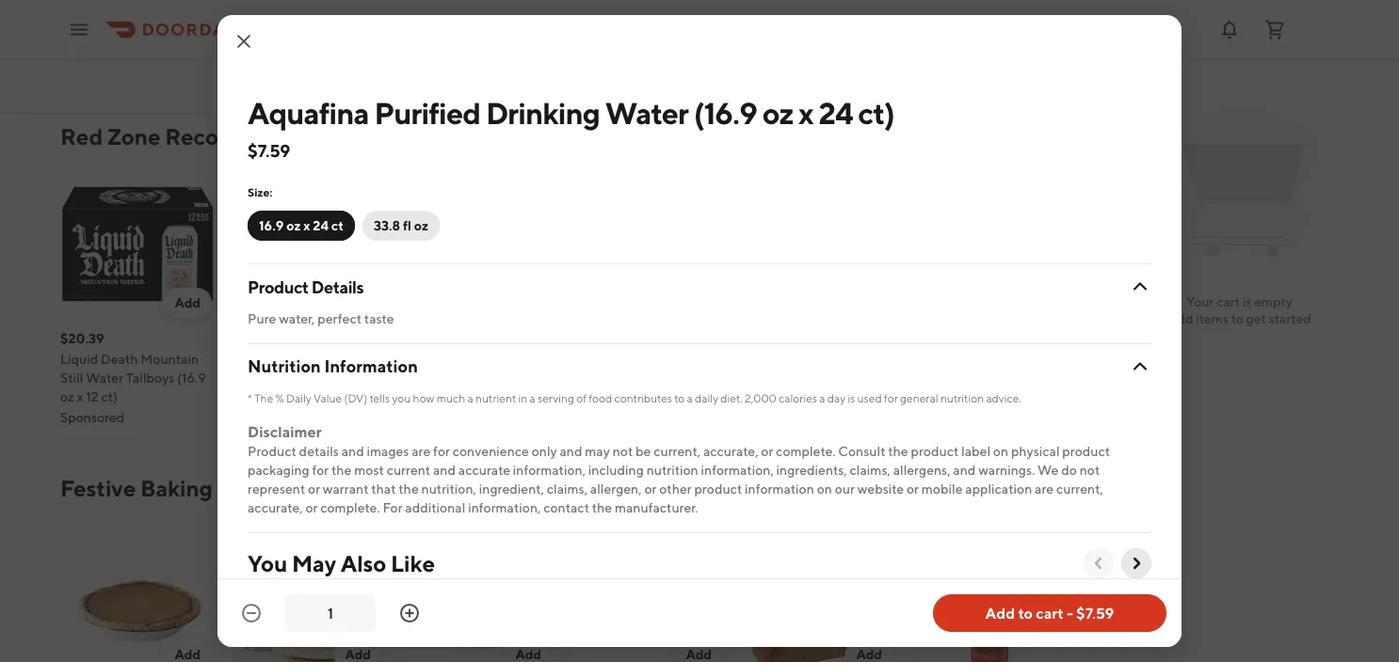 Task type: vqa. For each thing, say whether or not it's contained in the screenshot.
cafe
no



Task type: locate. For each thing, give the bounding box(es) containing it.
1 vertical spatial for
[[433, 444, 450, 459]]

add to cart - $7.59 button
[[933, 595, 1167, 633]]

0 horizontal spatial not
[[613, 444, 633, 459]]

ramen
[[494, 371, 536, 386]]

is right day
[[848, 392, 855, 405]]

1 horizontal spatial (6.8
[[863, 18, 886, 34]]

items
[[1196, 311, 1229, 327]]

2 all from the top
[[900, 481, 917, 496]]

accurate, down represent
[[248, 500, 303, 516]]

are
[[412, 444, 431, 459], [1035, 482, 1054, 497]]

1 horizontal spatial sparkling
[[469, 0, 525, 15]]

0 vertical spatial to
[[1231, 311, 1244, 327]]

2,000
[[745, 392, 777, 405]]

0 vertical spatial see all
[[875, 129, 917, 144]]

aquafina up the
[[231, 352, 285, 367]]

a right in
[[530, 392, 536, 405]]

on up 'warnings.'
[[993, 444, 1009, 459]]

1 vertical spatial is
[[848, 392, 855, 405]]

bottles
[[499, 18, 543, 34], [817, 18, 860, 34], [912, 56, 956, 72]]

the down allergen, on the left bottom
[[592, 500, 612, 516]]

a right "much"
[[468, 392, 473, 405]]

1 horizontal spatial cart
[[1217, 294, 1240, 310]]

2 horizontal spatial 4
[[1004, 56, 1012, 72]]

2 vertical spatial $7.59
[[1076, 605, 1114, 623]]

2 vertical spatial to
[[1018, 605, 1033, 623]]

ct) inside $7.09 emergen-c super orange vitamin c 1000 mg drink mixes (0.32 oz x 10 ct)
[[929, 408, 946, 424]]

oz) right (20
[[635, 389, 654, 405]]

product up do
[[1062, 444, 1110, 459]]

x left ct
[[303, 218, 310, 234]]

1 vertical spatial purified
[[288, 352, 336, 367]]

orange
[[912, 371, 958, 386]]

$20.39 liquid death mountain still water tallboys (16.9 oz x 12 ct) sponsored
[[60, 331, 206, 426]]

for up 'nutrition,'
[[433, 444, 450, 459]]

1 horizontal spatial 4
[[768, 37, 776, 53]]

is up get
[[1243, 294, 1252, 310]]

to up 0 in cart. click to edit quantity image
[[1018, 605, 1033, 623]]

oz
[[427, 37, 441, 53], [742, 37, 756, 53], [978, 56, 992, 72], [762, 95, 793, 130], [286, 218, 301, 234], [414, 218, 428, 234], [356, 371, 370, 386], [60, 389, 74, 405], [1042, 389, 1056, 405]]

cocktail up strawberry
[[115, 0, 165, 15]]

magnolia bakery apple crumb 8" pie (35.4 oz) image
[[401, 519, 556, 663]]

previous button of carousel image
[[1089, 555, 1108, 573]]

the up the warrant
[[331, 463, 352, 478]]

mocktail club capri sour sparkling cocktail (12 oz)
[[231, 0, 381, 34]]

$7.59 for $7.59 aquafina purified drinking water (16.9 oz x 24 ct)
[[231, 331, 264, 347]]

1 all from the top
[[900, 129, 917, 144]]

$7.59 right -
[[1076, 605, 1114, 623]]

tree up beer
[[781, 0, 807, 15]]

free
[[950, 18, 977, 34]]

mocktail inside mocktail club capri sour sparkling cocktail (12 oz)
[[231, 0, 283, 15]]

super
[[985, 352, 1021, 367]]

or
[[761, 444, 773, 459], [308, 482, 320, 497], [644, 482, 657, 497], [907, 482, 919, 497], [305, 500, 318, 516]]

oz) down sour at the top
[[362, 18, 380, 34]]

2 vertical spatial sparkling
[[912, 37, 969, 53]]

0 vertical spatial see all link
[[863, 121, 928, 152]]

0 vertical spatial product
[[248, 277, 309, 297]]

1000
[[1023, 371, 1056, 386]]

aquafina inside dialog
[[248, 95, 369, 130]]

empty
[[1254, 294, 1293, 310]]

label
[[961, 444, 991, 459]]

tree inside fever-tree premium ginger beer bottles  (6.8 oz x 4 ct)
[[781, 0, 807, 15]]

twist
[[572, 18, 603, 34]]

contact
[[543, 500, 589, 516]]

for down details
[[312, 463, 329, 478]]

magnolia bakery pumpkin 8" pie (27 oz) image
[[60, 519, 216, 663]]

1 horizontal spatial sugar
[[912, 18, 947, 34]]

0 horizontal spatial claims,
[[547, 482, 588, 497]]

1 horizontal spatial tree
[[781, 0, 807, 15]]

(12 down the havana
[[658, 18, 675, 34]]

you may also like
[[248, 550, 435, 577]]

0 horizontal spatial on
[[817, 482, 832, 497]]

accurate, down diet.
[[703, 444, 758, 459]]

information
[[745, 482, 814, 497]]

(3
[[508, 389, 520, 405]]

$0.89
[[401, 331, 438, 347]]

1 horizontal spatial drinking
[[486, 95, 600, 130]]

images
[[367, 444, 409, 459]]

cocktail right twist
[[605, 18, 655, 34]]

claims, down consult
[[850, 463, 891, 478]]

capri
[[318, 0, 350, 15]]

$7.09
[[912, 331, 947, 347]]

x left 12
[[77, 389, 83, 405]]

sugar inside $2.49 vitamin water zero sugar xxx nutrient enhanced water (20 oz)
[[691, 352, 726, 367]]

1 vertical spatial sugar
[[691, 352, 726, 367]]

0 vertical spatial is
[[1243, 294, 1252, 310]]

product inside 'dropdown button'
[[248, 277, 309, 297]]

fever- inside fever-tree sparkling pink grapefruit soda bottles (6.8 oz x 4 ct)
[[401, 0, 440, 15]]

0 vertical spatial 24
[[819, 95, 853, 130]]

4
[[453, 37, 461, 53], [768, 37, 776, 53], [1004, 56, 1012, 72]]

club left capri
[[286, 0, 315, 15]]

1 horizontal spatial for
[[433, 444, 450, 459]]

festive baking 🥧
[[60, 475, 239, 502]]

4 down beverage
[[1004, 56, 1012, 72]]

complete. down the warrant
[[320, 500, 380, 516]]

that
[[371, 482, 396, 497]]

2 tree from the left
[[781, 0, 807, 15]]

nutrition,
[[421, 482, 476, 497]]

mixes
[[969, 389, 1004, 405]]

allergen,
[[590, 482, 642, 497]]

claims,
[[850, 463, 891, 478], [547, 482, 588, 497]]

1 mocktail from the left
[[231, 0, 283, 15]]

1 vertical spatial cart
[[1036, 605, 1064, 623]]

nutrition information
[[248, 356, 418, 376]]

0 vertical spatial see
[[875, 129, 898, 144]]

ct) inside fever-tree premium ginger beer bottles  (6.8 oz x 4 ct)
[[778, 37, 795, 53]]

1 horizontal spatial not
[[1080, 463, 1100, 478]]

0 horizontal spatial product
[[694, 482, 742, 497]]

x down beverage
[[995, 56, 1001, 72]]

tree for grapefruit
[[440, 0, 467, 15]]

0 vertical spatial purified
[[374, 95, 480, 130]]

tree up grapefruit
[[440, 0, 467, 15]]

cocktail down capri
[[290, 18, 340, 34]]

0 horizontal spatial are
[[412, 444, 431, 459]]

0 horizontal spatial complete.
[[320, 500, 380, 516]]

0 vertical spatial vitamin
[[572, 352, 619, 367]]

bottles down premium
[[817, 18, 860, 34]]

24 inside button
[[313, 218, 329, 234]]

1 vertical spatial see all
[[875, 481, 917, 496]]

(12 inside mocktail club capri sour sparkling cocktail (12 oz)
[[342, 18, 359, 34]]

sponsored
[[60, 410, 125, 426]]

1 vertical spatial to
[[674, 392, 685, 405]]

1 horizontal spatial cocktail
[[290, 18, 340, 34]]

1 horizontal spatial (12
[[658, 18, 675, 34]]

0 vertical spatial all
[[900, 129, 917, 144]]

33.8 fl oz button
[[362, 211, 440, 241]]

1 vertical spatial see all link
[[863, 474, 928, 504]]

club for sparkling
[[286, 0, 315, 15]]

1 horizontal spatial mocktail
[[572, 0, 624, 15]]

1 horizontal spatial club
[[627, 0, 656, 15]]

x inside the $20.39 liquid death mountain still water tallboys (16.9 oz x 12 ct) sponsored
[[77, 389, 83, 405]]

1 vertical spatial vitamin
[[961, 371, 1008, 386]]

product
[[248, 277, 309, 297], [248, 444, 296, 459]]

disclaimer product details and images are for convenience only and may not be current, accurate, or complete. consult the product label on physical product packaging for the most current and accurate information, including nutrition information, ingredients, claims, allergens, and warnings. we do not represent or warrant that the nutrition, ingredient, claims, allergen, or other product information on our website or mobile application are current, accurate, or complete. for additional information, contact the manufacturer.
[[248, 423, 1110, 516]]

product up packaging
[[248, 444, 296, 459]]

24 down fever-tree premium ginger beer bottles  (6.8 oz x 4 ct)
[[819, 95, 853, 130]]

2 vertical spatial for
[[312, 463, 329, 478]]

oz) right (3
[[523, 389, 541, 405]]

information, down ingredient, at the left
[[468, 500, 541, 516]]

$20.39
[[60, 331, 104, 347]]

1 vertical spatial complete.
[[320, 500, 380, 516]]

add to cart - $7.59
[[985, 605, 1114, 623]]

bottles inside fever-tree premium ginger beer bottles  (6.8 oz x 4 ct)
[[817, 18, 860, 34]]

0 horizontal spatial vitamin
[[572, 352, 619, 367]]

reddi wip original dairy whipped topping (13 oz) image
[[912, 519, 1068, 663]]

1 product from the top
[[248, 277, 309, 297]]

vitamin up xxx
[[572, 352, 619, 367]]

product right other
[[694, 482, 742, 497]]

sugar for $2.49 vitamin water zero sugar xxx nutrient enhanced water (20 oz)
[[691, 352, 726, 367]]

cart
[[1217, 294, 1240, 310], [1036, 605, 1064, 623]]

0 horizontal spatial nutrition
[[647, 463, 698, 478]]

value
[[314, 392, 342, 405]]

1 horizontal spatial complete.
[[776, 444, 836, 459]]

🥧
[[217, 475, 239, 502]]

the
[[888, 444, 908, 459], [331, 463, 352, 478], [399, 482, 419, 497], [592, 500, 612, 516]]

c left super
[[973, 352, 983, 367]]

2 horizontal spatial for
[[884, 392, 898, 405]]

1 horizontal spatial to
[[1018, 605, 1033, 623]]

4 a from the left
[[819, 392, 825, 405]]

1 horizontal spatial bottles
[[817, 18, 860, 34]]

cocktail inside mocktail club capri sour sparkling cocktail (12 oz)
[[290, 18, 340, 34]]

-
[[1067, 605, 1073, 623]]

to down enhanced
[[674, 392, 685, 405]]

1 fever- from the left
[[401, 0, 440, 15]]

0 horizontal spatial fever-
[[401, 0, 440, 15]]

(16.9 inside the $20.39 liquid death mountain still water tallboys (16.9 oz x 12 ct) sponsored
[[177, 371, 206, 386]]

0 horizontal spatial is
[[848, 392, 855, 405]]

add down your
[[1168, 311, 1193, 327]]

the up allergens,
[[888, 444, 908, 459]]

1 horizontal spatial vitamin
[[961, 371, 1008, 386]]

x right (0.32
[[1058, 389, 1065, 405]]

or up information at the bottom right of the page
[[761, 444, 773, 459]]

sour
[[353, 0, 381, 15]]

aquafina purified drinking water (16.9 oz x 24 ct)
[[248, 95, 895, 130]]

0 horizontal spatial cart
[[1036, 605, 1064, 623]]

$7.59 aquafina purified drinking water (16.9 oz x 24 ct)
[[231, 331, 379, 405]]

decrease quantity by 1 image
[[240, 603, 263, 625]]

water
[[605, 95, 688, 130], [621, 352, 659, 367], [86, 371, 123, 386], [284, 371, 322, 386], [572, 389, 609, 405]]

x down grapefruit
[[444, 37, 450, 53]]

1 tree from the left
[[440, 0, 467, 15]]

1 see all from the top
[[875, 129, 917, 144]]

club left the havana
[[627, 0, 656, 15]]

(6.8 down premium
[[863, 18, 886, 34]]

vitamin inside $2.49 vitamin water zero sugar xxx nutrient enhanced water (20 oz)
[[572, 352, 619, 367]]

1 horizontal spatial 24
[[313, 218, 329, 234]]

2 vertical spatial 24
[[231, 389, 246, 405]]

sugar
[[912, 18, 947, 34], [691, 352, 726, 367]]

1 see all link from the top
[[863, 121, 928, 152]]

0 horizontal spatial purified
[[288, 352, 336, 367]]

nutrition up other
[[647, 463, 698, 478]]

cart left -
[[1036, 605, 1064, 623]]

mocktail up twist
[[572, 0, 624, 15]]

(12 down sour at the top
[[342, 18, 359, 34]]

1 club from the left
[[286, 0, 315, 15]]

2 mocktail from the left
[[572, 0, 624, 15]]

packets
[[168, 0, 215, 15]]

next button of carousel image
[[1127, 555, 1146, 573]]

24 inside the $7.59 aquafina purified drinking water (16.9 oz x 24 ct)
[[231, 389, 246, 405]]

$3.69
[[742, 331, 777, 347]]

$7.59 down pure
[[231, 331, 264, 347]]

your cart is empty add items to get started
[[1168, 294, 1311, 327]]

we
[[1038, 463, 1059, 478]]

emergen-
[[912, 352, 973, 367]]

oz)
[[362, 18, 380, 34], [678, 18, 696, 34], [523, 389, 541, 405], [635, 389, 654, 405]]

sugar inside 'saint ivy non-alcoholic sugar free gin & tonic sparkling beverage bottles (12 oz x 4 ct)'
[[912, 18, 947, 34]]

perfect
[[318, 311, 362, 327]]

$7.59 inside add to cart - $7.59 button
[[1076, 605, 1114, 623]]

maruchan
[[401, 352, 462, 367]]

0 vertical spatial $7.59
[[248, 140, 290, 161]]

2 horizontal spatial bottles
[[912, 56, 956, 72]]

sugar down saint on the right
[[912, 18, 947, 34]]

cocktail
[[115, 0, 165, 15], [290, 18, 340, 34], [605, 18, 655, 34]]

beverage
[[971, 37, 1028, 53]]

for
[[884, 392, 898, 405], [433, 444, 450, 459], [312, 463, 329, 478]]

complete. up ingredients,
[[776, 444, 836, 459]]

0 horizontal spatial tree
[[440, 0, 467, 15]]

0 horizontal spatial sparkling
[[231, 18, 287, 34]]

add left -
[[985, 605, 1015, 623]]

fever- up the ginger
[[742, 0, 781, 15]]

1 a from the left
[[468, 392, 473, 405]]

1 horizontal spatial fever-
[[742, 0, 781, 15]]

0 horizontal spatial drinking
[[231, 371, 282, 386]]

sparkling inside mocktail club capri sour sparkling cocktail (12 oz)
[[231, 18, 287, 34]]

club inside mocktail club capri sour sparkling cocktail (12 oz)
[[286, 0, 315, 15]]

serving
[[538, 392, 574, 405]]

a left day
[[819, 392, 825, 405]]

aquafina inside the $7.59 aquafina purified drinking water (16.9 oz x 24 ct)
[[231, 352, 285, 367]]

2 horizontal spatial (12
[[958, 56, 975, 72]]

see all for second see all link from the bottom
[[875, 129, 917, 144]]

purified up daily
[[288, 352, 336, 367]]

(6.8 down grapefruit
[[401, 37, 425, 53]]

1 horizontal spatial purified
[[374, 95, 480, 130]]

bottles down pink
[[499, 18, 543, 34]]

nutrition inside disclaimer product details and images are for convenience only and may not be current, accurate, or complete. consult the product label on physical product packaging for the most current and accurate information, including nutrition information, ingredients, claims, allergens, and warnings. we do not represent or warrant that the nutrition, ingredient, claims, allergen, or other product information on our website or mobile application are current, accurate, or complete. for additional information, contact the manufacturer.
[[647, 463, 698, 478]]

1 vertical spatial aquafina
[[231, 352, 285, 367]]

a left daily
[[687, 392, 693, 405]]

oz) down the havana
[[678, 18, 696, 34]]

havana
[[658, 0, 704, 15]]

oz) inside mocktail club capri sour sparkling cocktail (12 oz)
[[362, 18, 380, 34]]

$7.59 inside the $7.59 aquafina purified drinking water (16.9 oz x 24 ct)
[[231, 331, 264, 347]]

0 horizontal spatial 24
[[231, 389, 246, 405]]

0 vertical spatial current,
[[654, 444, 701, 459]]

liquid death mountain still water tallboys (16.9 oz x 12 ct) image
[[60, 167, 216, 322]]

or left the warrant
[[308, 482, 320, 497]]

1 vertical spatial nutrition
[[647, 463, 698, 478]]

represent
[[248, 482, 305, 497]]

and up the most
[[341, 444, 364, 459]]

nutrition
[[941, 392, 984, 405], [647, 463, 698, 478]]

vitamin inside $7.09 emergen-c super orange vitamin c 1000 mg drink mixes (0.32 oz x 10 ct)
[[961, 371, 1008, 386]]

1 horizontal spatial accurate,
[[703, 444, 758, 459]]

33.8
[[374, 218, 400, 234]]

craftmix cocktail packets mule strawberry
[[60, 0, 215, 34]]

0 vertical spatial for
[[884, 392, 898, 405]]

0 vertical spatial sparkling
[[469, 0, 525, 15]]

4 down grapefruit
[[453, 37, 461, 53]]

(16.9 inside dialog
[[694, 95, 757, 130]]

add inside button
[[985, 605, 1015, 623]]

x inside 'saint ivy non-alcoholic sugar free gin & tonic sparkling beverage bottles (12 oz x 4 ct)'
[[995, 56, 1001, 72]]

ct) inside fever-tree sparkling pink grapefruit soda bottles (6.8 oz x 4 ct)
[[464, 37, 480, 53]]

oz inside 'saint ivy non-alcoholic sugar free gin & tonic sparkling beverage bottles (12 oz x 4 ct)'
[[978, 56, 992, 72]]

details
[[311, 277, 364, 297]]

2 fever- from the left
[[742, 0, 781, 15]]

0 horizontal spatial bottles
[[499, 18, 543, 34]]

details
[[299, 444, 339, 459]]

mocktail inside mocktail club havana twist cocktail (12 oz)
[[572, 0, 624, 15]]

x up tells
[[372, 371, 379, 386]]

tree inside fever-tree sparkling pink grapefruit soda bottles (6.8 oz x 4 ct)
[[440, 0, 467, 15]]

(6.8
[[863, 18, 886, 34], [401, 37, 425, 53]]

contributes
[[614, 392, 672, 405]]

product details
[[248, 277, 364, 297]]

2 see all from the top
[[875, 481, 917, 496]]

24 left ct
[[313, 218, 329, 234]]

purified down grapefruit
[[374, 95, 480, 130]]

aquafina up size:
[[248, 95, 369, 130]]

or down allergens,
[[907, 482, 919, 497]]

are up the current
[[412, 444, 431, 459]]

aquafina purified drinking water (16.9 oz x 24 ct) dialog
[[218, 0, 1182, 663]]

for
[[383, 500, 403, 516]]

0 vertical spatial sugar
[[912, 18, 947, 34]]

cart up items
[[1217, 294, 1240, 310]]

drinking inside aquafina purified drinking water (16.9 oz x 24 ct) dialog
[[486, 95, 600, 130]]

craftmix
[[60, 0, 113, 15]]

not up including
[[613, 444, 633, 459]]

2 horizontal spatial 24
[[819, 95, 853, 130]]

oz inside $7.09 emergen-c super orange vitamin c 1000 mg drink mixes (0.32 oz x 10 ct)
[[1042, 389, 1056, 405]]

sparkling inside fever-tree sparkling pink grapefruit soda bottles (6.8 oz x 4 ct)
[[469, 0, 525, 15]]

oz inside fever-tree sparkling pink grapefruit soda bottles (6.8 oz x 4 ct)
[[427, 37, 441, 53]]

ginger
[[742, 18, 783, 34]]

current, down do
[[1056, 482, 1103, 497]]

nutrition
[[248, 356, 321, 376]]

claims, up contact at left bottom
[[547, 482, 588, 497]]

tree for beer
[[781, 0, 807, 15]]

1 horizontal spatial claims,
[[850, 463, 891, 478]]

0 horizontal spatial 4
[[453, 37, 461, 53]]

vitamin water zero sugar xxx nutrient enhanced water (20 oz) image
[[572, 167, 727, 322]]

to left get
[[1231, 311, 1244, 327]]

0 horizontal spatial cocktail
[[115, 0, 165, 15]]

product up allergens,
[[911, 444, 959, 459]]

on
[[993, 444, 1009, 459], [817, 482, 832, 497]]

1 vertical spatial current,
[[1056, 482, 1103, 497]]

nutrition down orange
[[941, 392, 984, 405]]

on left our on the right of the page
[[817, 482, 832, 497]]

sugar up enhanced
[[691, 352, 726, 367]]

soup
[[448, 389, 479, 405]]

0 in cart. click to edit quantity image
[[1015, 640, 1064, 663]]

1 vertical spatial accurate,
[[248, 500, 303, 516]]

advice.
[[986, 392, 1021, 405]]

$7.59 up size:
[[248, 140, 290, 161]]

add inside your cart is empty add items to get started
[[1168, 311, 1193, 327]]

0 horizontal spatial current,
[[654, 444, 701, 459]]

1 horizontal spatial current,
[[1056, 482, 1103, 497]]

0 items, open order cart image
[[1264, 18, 1286, 41]]

10
[[912, 408, 927, 424]]

2 horizontal spatial (16.9
[[694, 95, 757, 130]]

0 vertical spatial accurate,
[[703, 444, 758, 459]]

baking
[[140, 475, 213, 502]]

club inside mocktail club havana twist cocktail (12 oz)
[[627, 0, 656, 15]]

current, right be
[[654, 444, 701, 459]]

vitamin up mixes
[[961, 371, 1008, 386]]

2 product from the top
[[248, 444, 296, 459]]

and
[[341, 444, 364, 459], [560, 444, 582, 459], [433, 463, 456, 478], [953, 463, 976, 478]]

are down we
[[1035, 482, 1054, 497]]

(16.9 inside the $7.59 aquafina purified drinking water (16.9 oz x 24 ct)
[[324, 371, 353, 386]]

club for cocktail
[[627, 0, 656, 15]]

cart inside button
[[1036, 605, 1064, 623]]

fever-
[[401, 0, 440, 15], [742, 0, 781, 15]]

all for second see all link
[[900, 481, 917, 496]]

and up previous button of carousel image
[[953, 463, 976, 478]]

product up pure
[[248, 277, 309, 297]]

1 horizontal spatial nutrition
[[941, 392, 984, 405]]

2 club from the left
[[627, 0, 656, 15]]

bottles down free
[[912, 56, 956, 72]]

see all for second see all link
[[875, 481, 917, 496]]

for right "used"
[[884, 392, 898, 405]]

x down fever-tree premium ginger beer bottles  (6.8 oz x 4 ct)
[[799, 95, 813, 130]]

0 vertical spatial c
[[973, 352, 983, 367]]

24 left *
[[231, 389, 246, 405]]

not right do
[[1080, 463, 1100, 478]]

fever- up grapefruit
[[401, 0, 440, 15]]

all for second see all link from the bottom
[[900, 129, 917, 144]]

1 see from the top
[[875, 129, 898, 144]]

x down the ginger
[[759, 37, 765, 53]]

you
[[392, 392, 411, 405]]

next button of carousel image
[[994, 479, 1013, 498]]

most
[[354, 463, 384, 478]]

close image
[[233, 30, 255, 53]]

0 horizontal spatial (12
[[342, 18, 359, 34]]

fever- inside fever-tree premium ginger beer bottles  (6.8 oz x 4 ct)
[[742, 0, 781, 15]]

(12 down free
[[958, 56, 975, 72]]

x inside fever-tree premium ginger beer bottles  (6.8 oz x 4 ct)
[[759, 37, 765, 53]]



Task type: describe. For each thing, give the bounding box(es) containing it.
16.9 oz x 24 ct button
[[248, 211, 355, 241]]

2 a from the left
[[530, 392, 536, 405]]

cart inside your cart is empty add items to get started
[[1217, 294, 1240, 310]]

cocktail inside mocktail club havana twist cocktail (12 oz)
[[605, 18, 655, 34]]

2 see all link from the top
[[863, 474, 928, 504]]

12
[[86, 389, 99, 405]]

empty retail cart image
[[1151, 94, 1328, 271]]

1 text field
[[297, 604, 364, 624]]

soda
[[466, 18, 497, 34]]

your
[[1186, 294, 1214, 310]]

be
[[636, 444, 651, 459]]

4 inside fever-tree premium ginger beer bottles  (6.8 oz x 4 ct)
[[768, 37, 776, 53]]

4 inside 'saint ivy non-alcoholic sugar free gin & tonic sparkling beverage bottles (12 oz x 4 ct)'
[[1004, 56, 1012, 72]]

drink
[[934, 389, 967, 405]]

oz) inside $2.49 vitamin water zero sugar xxx nutrient enhanced water (20 oz)
[[635, 389, 654, 405]]

may
[[292, 550, 336, 577]]

or up manufacturer.
[[644, 482, 657, 497]]

oz) inside $0.89 maruchan creamy chicken flavor ramen noodle soup bag (3 oz)
[[523, 389, 541, 405]]

0 vertical spatial are
[[412, 444, 431, 459]]

ct) inside the $20.39 liquid death mountain still water tallboys (16.9 oz x 12 ct) sponsored
[[101, 389, 118, 405]]

strawberry
[[94, 18, 159, 34]]

and up 'nutrition,'
[[433, 463, 456, 478]]

$7.59 for $7.59
[[248, 140, 290, 161]]

water inside the $7.59 aquafina purified drinking water (16.9 oz x 24 ct)
[[284, 371, 322, 386]]

4 inside fever-tree sparkling pink grapefruit soda bottles (6.8 oz x 4 ct)
[[453, 37, 461, 53]]

magnolia bakery pecan 8" pie (24.9 oz) image
[[572, 519, 727, 663]]

ingredients,
[[776, 463, 847, 478]]

(6.8 inside fever-tree sparkling pink grapefruit soda bottles (6.8 oz x 4 ct)
[[401, 37, 425, 53]]

oz inside fever-tree premium ginger beer bottles  (6.8 oz x 4 ct)
[[742, 37, 756, 53]]

sparkling inside 'saint ivy non-alcoholic sugar free gin & tonic sparkling beverage bottles (12 oz x 4 ct)'
[[912, 37, 969, 53]]

16.9
[[259, 218, 284, 234]]

x inside $7.09 emergen-c super orange vitamin c 1000 mg drink mixes (0.32 oz x 10 ct)
[[1058, 389, 1065, 405]]

in
[[518, 392, 528, 405]]

*
[[248, 392, 252, 405]]

current
[[387, 463, 430, 478]]

nutrient
[[601, 371, 653, 386]]

previous button of carousel image
[[957, 479, 975, 498]]

bottles inside 'saint ivy non-alcoholic sugar free gin & tonic sparkling beverage bottles (12 oz x 4 ct)'
[[912, 56, 956, 72]]

water inside dialog
[[605, 95, 688, 130]]

0 vertical spatial claims,
[[850, 463, 891, 478]]

or down packaging
[[305, 500, 318, 516]]

open menu image
[[68, 18, 90, 41]]

fever-tree sparkling pink grapefruit soda bottles (6.8 oz x 4 ct)
[[401, 0, 555, 53]]

ct) inside dialog
[[858, 95, 895, 130]]

1 horizontal spatial product
[[911, 444, 959, 459]]

(6.8 inside fever-tree premium ginger beer bottles  (6.8 oz x 4 ct)
[[863, 18, 886, 34]]

oz) inside mocktail club havana twist cocktail (12 oz)
[[678, 18, 696, 34]]

allergens,
[[893, 463, 951, 478]]

daily
[[286, 392, 311, 405]]

size:
[[248, 185, 272, 199]]

oz inside "button"
[[414, 218, 428, 234]]

increase quantity by 1 image
[[398, 603, 421, 625]]

fever- for fever-tree premium ginger beer bottles  (6.8 oz x 4 ct)
[[742, 0, 781, 15]]

gin
[[980, 18, 1001, 34]]

bag
[[482, 389, 506, 405]]

(20
[[612, 389, 633, 405]]

daily
[[695, 392, 718, 405]]

festive
[[60, 475, 136, 502]]

warrant
[[323, 482, 369, 497]]

is inside your cart is empty add items to get started
[[1243, 294, 1252, 310]]

premium
[[810, 0, 865, 15]]

emergen-c super orange vitamin c 1000 mg drink mixes (0.32 oz x 10 ct) image
[[912, 167, 1068, 322]]

ivy
[[946, 0, 963, 15]]

1 vertical spatial on
[[817, 482, 832, 497]]

saint
[[912, 0, 943, 15]]

(0.32
[[1007, 389, 1039, 405]]

oz inside button
[[286, 218, 301, 234]]

manufacturer.
[[615, 500, 698, 516]]

also
[[341, 550, 386, 577]]

add up perfect
[[345, 295, 371, 311]]

maruchan creamy chicken flavor ramen noodle soup bag (3 oz) image
[[401, 167, 556, 322]]

x inside fever-tree sparkling pink grapefruit soda bottles (6.8 oz x 4 ct)
[[444, 37, 450, 53]]

information, up information at the bottom right of the page
[[701, 463, 774, 478]]

0 vertical spatial not
[[613, 444, 633, 459]]

ct) inside 'saint ivy non-alcoholic sugar free gin & tonic sparkling beverage bottles (12 oz x 4 ct)'
[[1014, 56, 1031, 72]]

x inside the $7.59 aquafina purified drinking water (16.9 oz x 24 ct)
[[372, 371, 379, 386]]

get
[[1246, 311, 1266, 327]]

purified inside dialog
[[374, 95, 480, 130]]

16.9 oz x 24 ct
[[259, 218, 344, 234]]

drinking inside the $7.59 aquafina purified drinking water (16.9 oz x 24 ct)
[[231, 371, 282, 386]]

liquid
[[60, 352, 98, 367]]

(12 inside mocktail club havana twist cocktail (12 oz)
[[658, 18, 675, 34]]

0 vertical spatial on
[[993, 444, 1009, 459]]

tonic
[[1015, 18, 1047, 34]]

website
[[857, 482, 904, 497]]

(12 inside 'saint ivy non-alcoholic sugar free gin & tonic sparkling beverage bottles (12 oz x 4 ct)'
[[958, 56, 975, 72]]

red zone recovery link
[[60, 121, 263, 152]]

water inside the $20.39 liquid death mountain still water tallboys (16.9 oz x 12 ct) sponsored
[[86, 371, 123, 386]]

disclaimer
[[248, 423, 322, 441]]

1 horizontal spatial c
[[1010, 371, 1020, 386]]

notification bell image
[[1218, 18, 1241, 41]]

pure water, perfect taste
[[248, 311, 394, 327]]

0 horizontal spatial for
[[312, 463, 329, 478]]

1 vertical spatial not
[[1080, 463, 1100, 478]]

x inside button
[[303, 218, 310, 234]]

to inside button
[[1018, 605, 1033, 623]]

2 horizontal spatial product
[[1062, 444, 1110, 459]]

packaging
[[248, 463, 309, 478]]

mocktail for sparkling
[[231, 0, 283, 15]]

noodle
[[401, 389, 446, 405]]

death
[[101, 352, 138, 367]]

0 horizontal spatial c
[[973, 352, 983, 367]]

fever- for fever-tree sparkling pink grapefruit soda bottles (6.8 oz x 4 ct)
[[401, 0, 440, 15]]

xxx
[[572, 371, 599, 386]]

application
[[965, 482, 1032, 497]]

consult
[[838, 444, 886, 459]]

fl
[[403, 218, 411, 234]]

0 horizontal spatial to
[[674, 392, 685, 405]]

information, down 'only'
[[513, 463, 586, 478]]

0 vertical spatial complete.
[[776, 444, 836, 459]]

zone
[[107, 123, 160, 150]]

table talk pumpkin pie (4 oz) image
[[742, 519, 897, 663]]

3 a from the left
[[687, 392, 693, 405]]

and left the may
[[560, 444, 582, 459]]

still
[[60, 371, 83, 386]]

red
[[60, 123, 103, 150]]

general
[[900, 392, 938, 405]]

fever-tree premium ginger beer bottles  (6.8 oz x 4 ct)
[[742, 0, 886, 53]]

bottles inside fever-tree sparkling pink grapefruit soda bottles (6.8 oz x 4 ct)
[[499, 18, 543, 34]]

2 see from the top
[[875, 481, 898, 496]]

%
[[275, 392, 284, 405]]

(dv)
[[344, 392, 367, 405]]

creamy
[[464, 352, 511, 367]]

0 vertical spatial nutrition
[[941, 392, 984, 405]]

may
[[585, 444, 610, 459]]

nutrient
[[476, 392, 516, 405]]

sara lee pumpkin pie with pumpkin & spices (34 oz) image
[[231, 519, 386, 663]]

product inside disclaimer product details and images are for convenience only and may not be current, accurate, or complete. consult the product label on physical product packaging for the most current and accurate information, including nutrition information, ingredients, claims, allergens, and warnings. we do not represent or warrant that the nutrition, ingredient, claims, allergen, or other product information on our website or mobile application are current, accurate, or complete. for additional information, contact the manufacturer.
[[248, 444, 296, 459]]

add up mountain
[[175, 295, 201, 311]]

1 vertical spatial are
[[1035, 482, 1054, 497]]

&
[[1004, 18, 1012, 34]]

purified inside the $7.59 aquafina purified drinking water (16.9 oz x 24 ct)
[[288, 352, 336, 367]]

the down the current
[[399, 482, 419, 497]]

$2.49 vitamin water zero sugar xxx nutrient enhanced water (20 oz)
[[572, 331, 726, 405]]

mocktail for cocktail
[[572, 0, 624, 15]]

sugar for saint ivy non-alcoholic sugar free gin & tonic sparkling beverage bottles (12 oz x 4 ct)
[[912, 18, 947, 34]]

oz inside the $7.59 aquafina purified drinking water (16.9 oz x 24 ct)
[[356, 371, 370, 386]]

aquafina purified drinking water (16.9 oz x 24 ct) image
[[231, 167, 386, 322]]

$2.49
[[572, 331, 607, 347]]

red bull sugar free energy drink (12 oz) image
[[742, 167, 897, 322]]

food
[[589, 392, 612, 405]]

much
[[437, 392, 465, 405]]

chicken
[[401, 371, 451, 386]]

the
[[254, 392, 273, 405]]

oz inside the $20.39 liquid death mountain still water tallboys (16.9 oz x 12 ct) sponsored
[[60, 389, 74, 405]]

to inside your cart is empty add items to get started
[[1231, 311, 1244, 327]]

ct) inside the $7.59 aquafina purified drinking water (16.9 oz x 24 ct)
[[249, 389, 265, 405]]

how
[[413, 392, 434, 405]]

convenience
[[453, 444, 529, 459]]

flavor
[[454, 371, 491, 386]]

ingredient,
[[479, 482, 544, 497]]

non-
[[966, 0, 997, 15]]

mg
[[912, 389, 931, 405]]

pure
[[248, 311, 276, 327]]

cocktail inside craftmix cocktail packets mule strawberry
[[115, 0, 165, 15]]

is inside aquafina purified drinking water (16.9 oz x 24 ct) dialog
[[848, 392, 855, 405]]

of
[[576, 392, 587, 405]]

1 vertical spatial claims,
[[547, 482, 588, 497]]

enhanced
[[655, 371, 716, 386]]

taste
[[364, 311, 394, 327]]

recovery
[[165, 123, 263, 150]]



